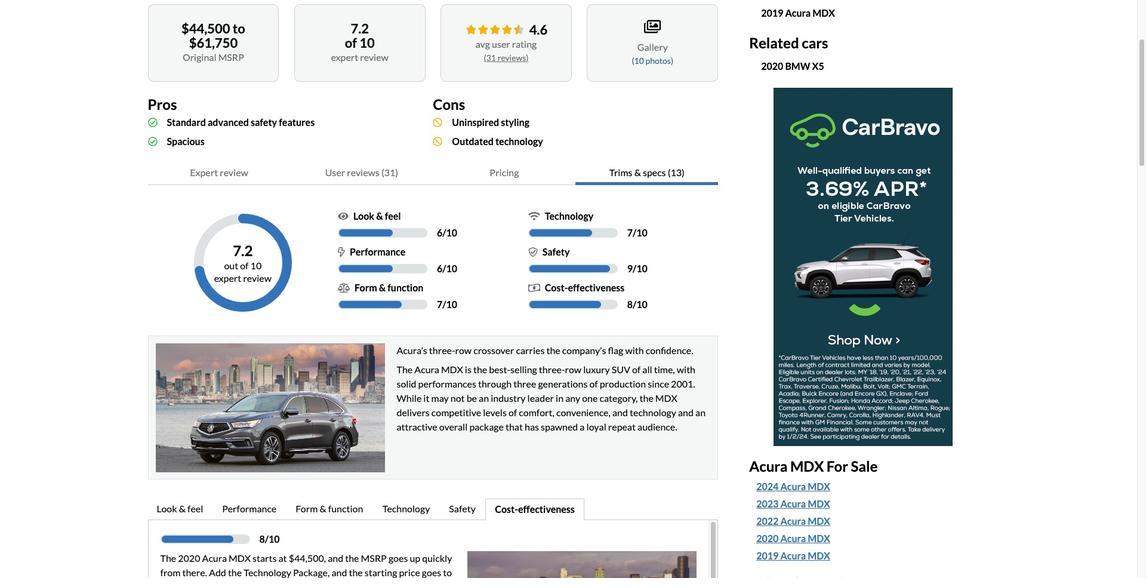 Task type: vqa. For each thing, say whether or not it's contained in the screenshot.
of 7.2
yes



Task type: describe. For each thing, give the bounding box(es) containing it.
not
[[451, 392, 465, 404]]

10 for technology
[[637, 227, 648, 238]]

7 for technology
[[627, 227, 633, 238]]

cost-effectiveness inside tab
[[495, 503, 575, 515]]

pros
[[148, 96, 177, 113]]

effectiveness inside tab
[[518, 503, 575, 515]]

2022 acura mdx link down sale at the bottom of page
[[757, 514, 978, 529]]

balance scale image
[[338, 283, 350, 293]]

10 inside '7.2 out of 10 expert review'
[[251, 260, 262, 271]]

levels
[[483, 407, 507, 418]]

ban image
[[433, 137, 443, 146]]

1 horizontal spatial feel
[[385, 210, 401, 222]]

selling
[[511, 364, 537, 375]]

/ for look & feel
[[443, 227, 446, 238]]

audience.
[[638, 421, 678, 432]]

may
[[431, 392, 449, 404]]

0 horizontal spatial row
[[455, 345, 472, 356]]

in
[[556, 392, 564, 404]]

delivers
[[397, 407, 430, 418]]

while
[[397, 392, 422, 404]]

7.2 of 10 expert review
[[331, 20, 389, 63]]

2020 acura mdx test drive review summaryimage image
[[156, 343, 385, 472]]

safety inside tab
[[449, 503, 476, 514]]

a
[[580, 421, 585, 432]]

tab list containing look & feel
[[148, 499, 719, 521]]

competitive
[[432, 407, 481, 418]]

generations
[[538, 378, 588, 389]]

6 / 10 for performance
[[437, 263, 458, 274]]

package
[[470, 421, 504, 432]]

cons
[[433, 96, 465, 113]]

uninspired styling
[[452, 116, 530, 128]]

(31 reviews) link
[[484, 52, 529, 62]]

avg user rating (31 reviews)
[[476, 38, 537, 62]]

and down category,
[[613, 407, 628, 418]]

user
[[492, 38, 510, 49]]

performance inside tab
[[222, 503, 277, 514]]

10 for performance
[[446, 263, 458, 274]]

there.
[[182, 567, 207, 578]]

the right is
[[474, 364, 487, 375]]

trims
[[610, 167, 633, 178]]

the 2020 acura mdx starts at $44,500, and the msrp goes up quickly from there. add the technology package, and the starting price goes t
[[160, 552, 455, 578]]

user
[[325, 167, 345, 178]]

10 for form & function
[[446, 299, 458, 310]]

eye image
[[338, 211, 349, 221]]

features
[[279, 116, 315, 128]]

the left starting
[[349, 567, 363, 578]]

production
[[600, 378, 646, 389]]

7 for form & function
[[437, 299, 443, 310]]

look inside tab
[[157, 503, 177, 514]]

performance tab
[[213, 499, 287, 521]]

related
[[750, 34, 799, 51]]

2020 bmw x5
[[762, 60, 825, 71]]

the for the 2020 acura mdx starts at $44,500, and the msrp goes up quickly from there. add the technology package, and the starting price goes t
[[160, 552, 176, 564]]

1 horizontal spatial look & feel
[[354, 210, 401, 222]]

and right package, on the left of page
[[332, 567, 347, 578]]

form & function tab
[[287, 499, 374, 521]]

9 / 10
[[627, 263, 648, 274]]

10 inside 7.2 of 10 expert review
[[360, 35, 375, 51]]

9
[[627, 263, 633, 274]]

related cars
[[750, 34, 829, 51]]

best-
[[489, 364, 511, 375]]

& for look & feel tab at the bottom left of the page
[[179, 503, 186, 514]]

company's
[[562, 345, 606, 356]]

7.2 for 10
[[351, 20, 369, 36]]

starts
[[253, 552, 277, 564]]

7.2 out of 10 expert review
[[214, 242, 272, 283]]

the down since
[[640, 392, 654, 404]]

technology inside the acura mdx is the best-selling three-row luxury suv of all time, with solid performances through three generations of production since 2001. while it may not be an industry leader in any one category, the mdx delivers competitive levels of comfort, convenience, and technology and an attractive overall package that has spawned a loyal repeat audience.
[[630, 407, 677, 418]]

2022 acura mdx link down "2023"
[[757, 514, 831, 529]]

uninspired
[[452, 116, 499, 128]]

cars
[[802, 34, 829, 51]]

0 vertical spatial three-
[[429, 345, 455, 356]]

10 for look & feel
[[446, 227, 458, 238]]

price
[[399, 567, 420, 578]]

cost-effectiveness tab
[[486, 499, 585, 521]]

/ for safety
[[633, 263, 637, 274]]

quickly
[[422, 552, 452, 564]]

2020 acura mdx test drive review costeffectivenessimage image
[[468, 551, 697, 578]]

0 vertical spatial form & function
[[355, 282, 424, 293]]

acura mdx for sale
[[750, 457, 878, 475]]

up
[[410, 552, 421, 564]]

safety
[[251, 116, 277, 128]]

10 for cost-effectiveness
[[637, 299, 648, 310]]

acura's three-row crossover carries the company's flag with confidence.
[[397, 345, 694, 356]]

luxury
[[584, 364, 610, 375]]

time,
[[654, 364, 675, 375]]

that
[[506, 421, 523, 432]]

suv
[[612, 364, 631, 375]]

acura inside the 2020 acura mdx starts at $44,500, and the msrp goes up quickly from there. add the technology package, and the starting price goes t
[[202, 552, 227, 564]]

money bill wave image
[[528, 283, 540, 293]]

all
[[643, 364, 653, 375]]

7 / 10 for form & function
[[437, 299, 458, 310]]

of inside 7.2 of 10 expert review
[[345, 35, 357, 51]]

leader
[[528, 392, 554, 404]]

carries
[[516, 345, 545, 356]]

bmw
[[786, 60, 811, 71]]

0 vertical spatial safety
[[543, 246, 570, 257]]

1 horizontal spatial 8 / 10
[[627, 299, 648, 310]]

1 horizontal spatial goes
[[422, 567, 441, 578]]

6 for look & feel
[[437, 227, 443, 238]]

(13)
[[668, 167, 685, 178]]

attractive
[[397, 421, 438, 432]]

of inside '7.2 out of 10 expert review'
[[240, 260, 249, 271]]

2001.
[[671, 378, 695, 389]]

one
[[582, 392, 598, 404]]

to
[[233, 20, 245, 36]]

1 horizontal spatial performance
[[350, 246, 406, 257]]

has
[[525, 421, 539, 432]]

performances
[[418, 378, 477, 389]]

convenience,
[[557, 407, 611, 418]]

and up package, on the left of page
[[328, 552, 343, 564]]

look & feel tab
[[148, 499, 213, 521]]

outdated technology
[[452, 136, 543, 147]]

0 vertical spatial 2019
[[762, 7, 784, 18]]

spawned
[[541, 421, 578, 432]]

sale
[[851, 457, 878, 475]]

0 vertical spatial form
[[355, 282, 377, 293]]

is
[[465, 364, 472, 375]]

tab panel containing 8
[[148, 520, 719, 578]]

any
[[566, 392, 581, 404]]

expert inside '7.2 out of 10 expert review'
[[214, 272, 241, 283]]

review inside '7.2 out of 10 expert review'
[[243, 272, 272, 283]]

gallery
[[638, 41, 668, 53]]

$44,500,
[[289, 552, 326, 564]]

acura's
[[397, 345, 427, 356]]

review inside tab
[[220, 167, 248, 178]]

expert inside 7.2 of 10 expert review
[[331, 51, 358, 63]]

package,
[[293, 567, 330, 578]]

the acura mdx is the best-selling three-row luxury suv of all time, with solid performances through three generations of production since 2001. while it may not be an industry leader in any one category, the mdx delivers competitive levels of comfort, convenience, and technology and an attractive overall package that has spawned a loyal repeat audience.
[[397, 364, 706, 432]]

expert inside tab
[[190, 167, 218, 178]]

starting
[[365, 567, 397, 578]]

overall
[[439, 421, 468, 432]]

1 horizontal spatial cost-
[[545, 282, 568, 293]]

expert review
[[190, 167, 248, 178]]

$61,750
[[189, 35, 238, 51]]

flag
[[608, 345, 624, 356]]

4.6
[[530, 21, 548, 37]]

0 vertical spatial look
[[354, 210, 374, 222]]

/ for technology
[[633, 227, 637, 238]]

2024
[[757, 481, 779, 492]]



Task type: locate. For each thing, give the bounding box(es) containing it.
2019 acura mdx link
[[762, 7, 835, 18], [757, 549, 978, 563], [757, 549, 831, 563]]

0 vertical spatial with
[[625, 345, 644, 356]]

three
[[514, 378, 536, 389]]

2 check circle image from the top
[[148, 137, 157, 146]]

0 horizontal spatial look
[[157, 503, 177, 514]]

1 horizontal spatial with
[[677, 364, 696, 375]]

at
[[279, 552, 287, 564]]

/ for cost-effectiveness
[[633, 299, 637, 310]]

with right flag
[[625, 345, 644, 356]]

pricing
[[490, 167, 519, 178]]

row up is
[[455, 345, 472, 356]]

outdated
[[452, 136, 494, 147]]

performance up starts
[[222, 503, 277, 514]]

form & function inside tab
[[296, 503, 363, 514]]

the inside the 2020 acura mdx starts at $44,500, and the msrp goes up quickly from there. add the technology package, and the starting price goes t
[[160, 552, 176, 564]]

2020 up there.
[[178, 552, 200, 564]]

2022
[[757, 516, 779, 527]]

look & feel inside tab
[[157, 503, 203, 514]]

msrp
[[218, 51, 244, 63], [361, 552, 387, 564]]

0 horizontal spatial three-
[[429, 345, 455, 356]]

styling
[[501, 116, 530, 128]]

0 horizontal spatial 7
[[437, 299, 443, 310]]

2020 inside 2024 acura mdx 2023 acura mdx 2022 acura mdx 2020 acura mdx 2019 acura mdx
[[757, 533, 779, 544]]

0 horizontal spatial 8
[[259, 533, 265, 545]]

acura
[[786, 7, 811, 18], [415, 364, 439, 375], [750, 457, 788, 475], [781, 481, 806, 492], [781, 498, 806, 510], [781, 516, 806, 527], [781, 533, 806, 544], [781, 550, 806, 562], [202, 552, 227, 564]]

0 horizontal spatial 7 / 10
[[437, 299, 458, 310]]

0 vertical spatial 8
[[627, 299, 633, 310]]

industry
[[491, 392, 526, 404]]

it
[[424, 392, 430, 404]]

0 vertical spatial check circle image
[[148, 118, 157, 127]]

form & function up $44,500,
[[296, 503, 363, 514]]

2 vertical spatial technology
[[244, 567, 291, 578]]

7 / 10
[[627, 227, 648, 238], [437, 299, 458, 310]]

1 vertical spatial three-
[[539, 364, 565, 375]]

0 horizontal spatial technology
[[496, 136, 543, 147]]

2024 acura mdx link down acura mdx for sale
[[757, 480, 831, 494]]

1 horizontal spatial look
[[354, 210, 374, 222]]

safety right shield check image
[[543, 246, 570, 257]]

1 vertical spatial with
[[677, 364, 696, 375]]

0 horizontal spatial the
[[160, 552, 176, 564]]

pricing tab
[[433, 161, 576, 185]]

2024 acura mdx 2023 acura mdx 2022 acura mdx 2020 acura mdx 2019 acura mdx
[[757, 481, 831, 562]]

1 vertical spatial row
[[565, 364, 582, 375]]

0 vertical spatial row
[[455, 345, 472, 356]]

from
[[160, 567, 181, 578]]

1 horizontal spatial form
[[355, 282, 377, 293]]

10 for safety
[[637, 263, 648, 274]]

1 6 / 10 from the top
[[437, 227, 458, 238]]

with
[[625, 345, 644, 356], [677, 364, 696, 375]]

cost- inside tab
[[495, 503, 518, 515]]

1 vertical spatial cost-effectiveness
[[495, 503, 575, 515]]

x5
[[812, 60, 825, 71]]

2 tab list from the top
[[148, 499, 719, 521]]

1 vertical spatial tab list
[[148, 499, 719, 521]]

1 vertical spatial effectiveness
[[518, 503, 575, 515]]

1 horizontal spatial 7.2
[[351, 20, 369, 36]]

8 down 9
[[627, 299, 633, 310]]

0 horizontal spatial with
[[625, 345, 644, 356]]

0 horizontal spatial 7.2
[[233, 242, 253, 259]]

& for "trims & specs (13)" tab
[[635, 167, 641, 178]]

tab list
[[148, 161, 719, 185], [148, 499, 719, 521]]

0 horizontal spatial technology
[[244, 567, 291, 578]]

1 horizontal spatial msrp
[[361, 552, 387, 564]]

0 vertical spatial feel
[[385, 210, 401, 222]]

tab list up the quickly
[[148, 499, 719, 521]]

1 horizontal spatial row
[[565, 364, 582, 375]]

look & feel
[[354, 210, 401, 222], [157, 503, 203, 514]]

standard advanced safety features
[[167, 116, 315, 128]]

form & function right balance scale image
[[355, 282, 424, 293]]

three- inside the acura mdx is the best-selling three-row luxury suv of all time, with solid performances through three generations of production since 2001. while it may not be an industry leader in any one category, the mdx delivers competitive levels of comfort, convenience, and technology and an attractive overall package that has spawned a loyal repeat audience.
[[539, 364, 565, 375]]

msrp inside the 2020 acura mdx starts at $44,500, and the msrp goes up quickly from there. add the technology package, and the starting price goes t
[[361, 552, 387, 564]]

row
[[455, 345, 472, 356], [565, 364, 582, 375]]

0 vertical spatial the
[[397, 364, 413, 375]]

cost-
[[545, 282, 568, 293], [495, 503, 518, 515]]

photos)
[[646, 56, 674, 66]]

feel left performance tab
[[188, 503, 203, 514]]

8 / 10
[[627, 299, 648, 310], [259, 533, 280, 545]]

shield check image
[[528, 247, 538, 257]]

0 vertical spatial an
[[479, 392, 489, 404]]

1 horizontal spatial an
[[696, 407, 706, 418]]

trims & specs (13) tab
[[576, 161, 719, 185]]

0 vertical spatial technology
[[545, 210, 594, 222]]

(31)
[[382, 167, 398, 178]]

1 vertical spatial msrp
[[361, 552, 387, 564]]

1 vertical spatial 6 / 10
[[437, 263, 458, 274]]

7
[[627, 227, 633, 238], [437, 299, 443, 310]]

2019 inside 2024 acura mdx 2023 acura mdx 2022 acura mdx 2020 acura mdx 2019 acura mdx
[[757, 550, 779, 562]]

6 / 10 for look & feel
[[437, 227, 458, 238]]

msrp up starting
[[361, 552, 387, 564]]

technology tab
[[374, 499, 440, 521]]

expert
[[331, 51, 358, 63], [190, 167, 218, 178], [214, 272, 241, 283]]

0 horizontal spatial safety
[[449, 503, 476, 514]]

technology down starts
[[244, 567, 291, 578]]

1 vertical spatial 7 / 10
[[437, 299, 458, 310]]

0 horizontal spatial feel
[[188, 503, 203, 514]]

original
[[183, 51, 217, 63]]

technology inside the 2020 acura mdx starts at $44,500, and the msrp goes up quickly from there. add the technology package, and the starting price goes t
[[244, 567, 291, 578]]

1 vertical spatial look & feel
[[157, 503, 203, 514]]

1 vertical spatial 6
[[437, 263, 443, 274]]

1 vertical spatial safety
[[449, 503, 476, 514]]

0 horizontal spatial goes
[[389, 552, 408, 564]]

0 vertical spatial 7.2
[[351, 20, 369, 36]]

0 vertical spatial 7
[[627, 227, 633, 238]]

2 vertical spatial review
[[243, 272, 272, 283]]

technology down styling at the top left of page
[[496, 136, 543, 147]]

2023 acura mdx link up 2022
[[757, 497, 831, 511]]

/ for performance
[[443, 263, 446, 274]]

0 vertical spatial 6 / 10
[[437, 227, 458, 238]]

cost- right safety tab
[[495, 503, 518, 515]]

effectiveness
[[568, 282, 625, 293], [518, 503, 575, 515]]

form right balance scale image
[[355, 282, 377, 293]]

check circle image
[[148, 118, 157, 127], [148, 137, 157, 146]]

form
[[355, 282, 377, 293], [296, 503, 318, 514]]

6 for performance
[[437, 263, 443, 274]]

2019 down 2022
[[757, 550, 779, 562]]

an
[[479, 392, 489, 404], [696, 407, 706, 418]]

technology inside tab
[[383, 503, 430, 514]]

8 / 10 down 9 / 10
[[627, 299, 648, 310]]

check circle image for spacious
[[148, 137, 157, 146]]

1 check circle image from the top
[[148, 118, 157, 127]]

1 vertical spatial performance
[[222, 503, 277, 514]]

three- up generations
[[539, 364, 565, 375]]

0 vertical spatial review
[[360, 51, 389, 63]]

add
[[209, 567, 226, 578]]

2020 inside the 2020 acura mdx starts at $44,500, and the msrp goes up quickly from there. add the technology package, and the starting price goes t
[[178, 552, 200, 564]]

technology right wifi image
[[545, 210, 594, 222]]

msrp inside the $44,500 to $61,750 original msrp
[[218, 51, 244, 63]]

check circle image left spacious
[[148, 137, 157, 146]]

technology
[[545, 210, 594, 222], [383, 503, 430, 514], [244, 567, 291, 578]]

8 inside tab panel
[[259, 533, 265, 545]]

8 / 10 up starts
[[259, 533, 280, 545]]

6
[[437, 227, 443, 238], [437, 263, 443, 274]]

feel inside tab
[[188, 503, 203, 514]]

0 horizontal spatial cost-
[[495, 503, 518, 515]]

comfort,
[[519, 407, 555, 418]]

1 horizontal spatial safety
[[543, 246, 570, 257]]

/ for form & function
[[443, 299, 446, 310]]

1 vertical spatial an
[[696, 407, 706, 418]]

goes down the quickly
[[422, 567, 441, 578]]

1 horizontal spatial 7 / 10
[[627, 227, 648, 238]]

2024 acura mdx link down sale at the bottom of page
[[757, 480, 978, 494]]

user reviews (31)
[[325, 167, 398, 178]]

1 horizontal spatial function
[[388, 282, 424, 293]]

1 tab list from the top
[[148, 161, 719, 185]]

with inside the acura mdx is the best-selling three-row luxury suv of all time, with solid performances through three generations of production since 2001. while it may not be an industry leader in any one category, the mdx delivers competitive levels of comfort, convenience, and technology and an attractive overall package that has spawned a loyal repeat audience.
[[677, 364, 696, 375]]

0 vertical spatial expert
[[331, 51, 358, 63]]

0 vertical spatial cost-
[[545, 282, 568, 293]]

reviews)
[[498, 52, 529, 62]]

and down 2001.
[[678, 407, 694, 418]]

2019 up related
[[762, 7, 784, 18]]

1 vertical spatial 7
[[437, 299, 443, 310]]

tab panel
[[148, 520, 719, 578]]

form up $44,500,
[[296, 503, 318, 514]]

1 vertical spatial 7.2
[[233, 242, 253, 259]]

2 6 from the top
[[437, 263, 443, 274]]

1 vertical spatial feel
[[188, 503, 203, 514]]

0 vertical spatial msrp
[[218, 51, 244, 63]]

confidence.
[[646, 345, 694, 356]]

6 / 10
[[437, 227, 458, 238], [437, 263, 458, 274]]

2020 down 2022
[[757, 533, 779, 544]]

wifi image
[[528, 211, 540, 221]]

bolt image
[[338, 247, 345, 257]]

check circle image for standard advanced safety features
[[148, 118, 157, 127]]

reviews
[[347, 167, 380, 178]]

look
[[354, 210, 374, 222], [157, 503, 177, 514]]

goes left 'up' on the bottom left of page
[[389, 552, 408, 564]]

mdx inside the 2020 acura mdx starts at $44,500, and the msrp goes up quickly from there. add the technology package, and the starting price goes t
[[229, 552, 251, 564]]

1 vertical spatial technology
[[630, 407, 677, 418]]

the for the acura mdx is the best-selling three-row luxury suv of all time, with solid performances through three generations of production since 2001. while it may not be an industry leader in any one category, the mdx delivers competitive levels of comfort, convenience, and technology and an attractive overall package that has spawned a loyal repeat audience.
[[397, 364, 413, 375]]

1 vertical spatial 2019
[[757, 550, 779, 562]]

goes
[[389, 552, 408, 564], [422, 567, 441, 578]]

1 vertical spatial goes
[[422, 567, 441, 578]]

review
[[360, 51, 389, 63], [220, 167, 248, 178], [243, 272, 272, 283]]

the right $44,500,
[[345, 552, 359, 564]]

check circle image down pros on the left top of page
[[148, 118, 157, 127]]

0 vertical spatial 8 / 10
[[627, 299, 648, 310]]

1 vertical spatial look
[[157, 503, 177, 514]]

1 vertical spatial 8
[[259, 533, 265, 545]]

1 vertical spatial technology
[[383, 503, 430, 514]]

technology up audience.
[[630, 407, 677, 418]]

2 6 / 10 from the top
[[437, 263, 458, 274]]

2019 acura mdx
[[762, 7, 835, 18]]

the
[[397, 364, 413, 375], [160, 552, 176, 564]]

2 vertical spatial expert
[[214, 272, 241, 283]]

7.2 inside 7.2 of 10 expert review
[[351, 20, 369, 36]]

row inside the acura mdx is the best-selling three-row luxury suv of all time, with solid performances through three generations of production since 2001. while it may not be an industry leader in any one category, the mdx delivers competitive levels of comfort, convenience, and technology and an attractive overall package that has spawned a loyal repeat audience.
[[565, 364, 582, 375]]

0 vertical spatial effectiveness
[[568, 282, 625, 293]]

repeat
[[608, 421, 636, 432]]

0 vertical spatial look & feel
[[354, 210, 401, 222]]

1 vertical spatial form
[[296, 503, 318, 514]]

2020 down related
[[762, 60, 784, 71]]

mdx
[[813, 7, 835, 18], [441, 364, 463, 375], [656, 392, 678, 404], [791, 457, 824, 475], [808, 481, 831, 492], [808, 498, 831, 510], [808, 516, 831, 527], [808, 533, 831, 544], [808, 550, 831, 562], [229, 552, 251, 564]]

advertisement region
[[774, 88, 953, 446]]

1 horizontal spatial the
[[397, 364, 413, 375]]

7.2 inside '7.2 out of 10 expert review'
[[233, 242, 253, 259]]

msrp down $61,750
[[218, 51, 244, 63]]

form inside tab
[[296, 503, 318, 514]]

2019
[[762, 7, 784, 18], [757, 550, 779, 562]]

0 vertical spatial goes
[[389, 552, 408, 564]]

1 horizontal spatial 7
[[627, 227, 633, 238]]

tab list down ban icon
[[148, 161, 719, 185]]

safety right "technology" tab
[[449, 503, 476, 514]]

ban image
[[433, 118, 443, 127]]

1 vertical spatial function
[[328, 503, 363, 514]]

7.2 for of
[[233, 242, 253, 259]]

acura inside the acura mdx is the best-selling three-row luxury suv of all time, with solid performances through three generations of production since 2001. while it may not be an industry leader in any one category, the mdx delivers competitive levels of comfort, convenience, and technology and an attractive overall package that has spawned a loyal repeat audience.
[[415, 364, 439, 375]]

be
[[467, 392, 477, 404]]

0 vertical spatial cost-effectiveness
[[545, 282, 625, 293]]

avg
[[476, 38, 490, 49]]

three-
[[429, 345, 455, 356], [539, 364, 565, 375]]

row up generations
[[565, 364, 582, 375]]

8 up starts
[[259, 533, 265, 545]]

the inside the acura mdx is the best-selling three-row luxury suv of all time, with solid performances through three generations of production since 2001. while it may not be an industry leader in any one category, the mdx delivers competitive levels of comfort, convenience, and technology and an attractive overall package that has spawned a loyal repeat audience.
[[397, 364, 413, 375]]

0 horizontal spatial 8 / 10
[[259, 533, 280, 545]]

1 vertical spatial cost-
[[495, 503, 518, 515]]

0 vertical spatial 2020
[[762, 60, 784, 71]]

function inside tab
[[328, 503, 363, 514]]

solid
[[397, 378, 417, 389]]

the right the add
[[228, 567, 242, 578]]

spacious
[[167, 136, 205, 147]]

through
[[478, 378, 512, 389]]

1 vertical spatial check circle image
[[148, 137, 157, 146]]

cost-effectiveness
[[545, 282, 625, 293], [495, 503, 575, 515]]

feel down (31)
[[385, 210, 401, 222]]

1 6 from the top
[[437, 227, 443, 238]]

7.2
[[351, 20, 369, 36], [233, 242, 253, 259]]

the right carries
[[547, 345, 561, 356]]

the up "from" in the bottom of the page
[[160, 552, 176, 564]]

review inside 7.2 of 10 expert review
[[360, 51, 389, 63]]

category,
[[600, 392, 638, 404]]

0 horizontal spatial an
[[479, 392, 489, 404]]

expert review tab
[[148, 161, 290, 185]]

images image
[[644, 19, 661, 34]]

1 vertical spatial form & function
[[296, 503, 363, 514]]

0 horizontal spatial performance
[[222, 503, 277, 514]]

0 vertical spatial tab list
[[148, 161, 719, 185]]

2024 acura mdx link
[[757, 480, 978, 494], [757, 480, 831, 494]]

1 vertical spatial 8 / 10
[[259, 533, 280, 545]]

8
[[627, 299, 633, 310], [259, 533, 265, 545]]

1 horizontal spatial three-
[[539, 364, 565, 375]]

2023
[[757, 498, 779, 510]]

advanced
[[208, 116, 249, 128]]

rating
[[512, 38, 537, 49]]

safety tab
[[440, 499, 486, 521]]

three- right acura's
[[429, 345, 455, 356]]

0 vertical spatial function
[[388, 282, 424, 293]]

tab list containing expert review
[[148, 161, 719, 185]]

for
[[827, 457, 849, 475]]

& for form & function tab
[[320, 503, 326, 514]]

technology up 'up' on the bottom left of page
[[383, 503, 430, 514]]

1 vertical spatial 2020
[[757, 533, 779, 544]]

$44,500
[[182, 20, 230, 36]]

the up solid
[[397, 364, 413, 375]]

2023 acura mdx link down sale at the bottom of page
[[757, 497, 978, 511]]

user reviews (31) tab
[[290, 161, 433, 185]]

2 vertical spatial 2020
[[178, 552, 200, 564]]

2020 bmw x5 link
[[762, 60, 825, 71]]

7 / 10 for technology
[[627, 227, 648, 238]]

2023 acura mdx link
[[757, 497, 978, 511], [757, 497, 831, 511]]

2020 acura mdx link
[[757, 532, 978, 546], [757, 532, 831, 546]]

cost- right money bill wave image
[[545, 282, 568, 293]]

with up 2001.
[[677, 364, 696, 375]]

performance right bolt image
[[350, 246, 406, 257]]

1 vertical spatial the
[[160, 552, 176, 564]]



